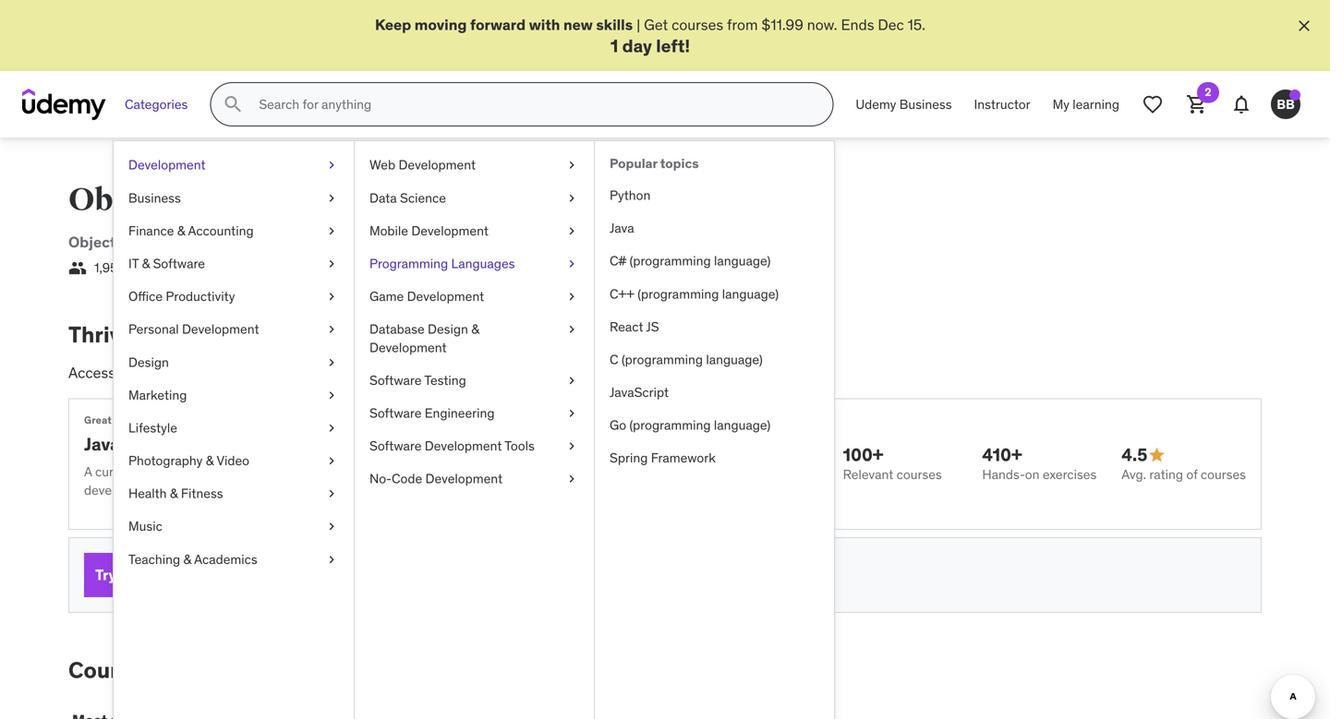 Task type: describe. For each thing, give the bounding box(es) containing it.
categories
[[125, 96, 188, 113]]

spring
[[610, 450, 648, 467]]

office productivity link
[[114, 281, 354, 313]]

thrive in your career
[[68, 321, 282, 349]]

(programming for go
[[630, 417, 711, 434]]

java
[[599, 464, 622, 481]]

2 vertical spatial personal
[[120, 566, 181, 585]]

great
[[84, 414, 112, 427]]

you have alerts image
[[1290, 90, 1301, 101]]

languages
[[451, 256, 515, 272]]

0 vertical spatial development link
[[114, 149, 354, 182]]

trial.
[[496, 567, 521, 584]]

no-
[[370, 471, 392, 488]]

& for video
[[206, 453, 214, 470]]

spring framework
[[610, 450, 716, 467]]

moving
[[415, 15, 467, 34]]

1 vertical spatial courses
[[68, 657, 155, 685]]

photography
[[128, 453, 203, 470]]

xsmall image for finance & accounting
[[324, 222, 339, 240]]

2 link
[[1176, 82, 1220, 127]]

my learning
[[1053, 96, 1120, 113]]

java inside great for java developers a curated collection of courses and hands-on practice exercises to help you advance as a java developer.
[[84, 433, 120, 455]]

hands-
[[289, 464, 330, 481]]

academics
[[194, 552, 258, 568]]

practice
[[348, 464, 395, 481]]

go (programming language) link
[[595, 410, 835, 442]]

finance
[[128, 223, 174, 239]]

|
[[637, 15, 641, 34]]

no-code development link
[[355, 463, 594, 496]]

skills
[[596, 15, 633, 34]]

access a collection of top-rated courses curated for in-demand roles with a personal plan subscription.
[[68, 364, 746, 383]]

of inside great for java developers a curated collection of courses and hands-on practice exercises to help you advance as a java developer.
[[202, 464, 213, 481]]

1 horizontal spatial plan
[[628, 364, 657, 383]]

xsmall image for office productivity
[[324, 288, 339, 306]]

collection inside great for java developers a curated collection of courses and hands-on practice exercises to help you advance as a java developer.
[[143, 464, 199, 481]]

courses inside great for java developers a curated collection of courses and hands-on practice exercises to help you advance as a java developer.
[[216, 464, 262, 481]]

2
[[1205, 85, 1212, 100]]

0 horizontal spatial it
[[128, 256, 139, 272]]

wishlist image
[[1142, 94, 1164, 116]]

software for software development tools
[[370, 438, 422, 455]]

courses inside 100+ relevant courses
[[897, 467, 942, 483]]

1 horizontal spatial to
[[337, 233, 351, 252]]

software up office productivity
[[153, 256, 205, 272]]

per
[[403, 567, 422, 584]]

thrive
[[68, 321, 134, 349]]

programming languages element
[[594, 142, 835, 720]]

100+
[[843, 444, 884, 466]]

0 horizontal spatial business
[[128, 190, 181, 206]]

cancel
[[524, 567, 564, 584]]

learning
[[1073, 96, 1120, 113]]

& for academics
[[183, 552, 191, 568]]

1 horizontal spatial for
[[219, 566, 239, 585]]

0 horizontal spatial it & software link
[[114, 248, 354, 281]]

& up languages
[[473, 233, 482, 252]]

c# (programming language) link
[[595, 245, 835, 278]]

starting at $16.58 per month after trial. cancel anytime.
[[297, 567, 616, 584]]

science
[[400, 190, 446, 206]]

Search for anything text field
[[255, 89, 811, 120]]

get
[[644, 15, 668, 34]]

programming for courses
[[314, 181, 522, 220]]

development inside database design & development
[[370, 339, 447, 356]]

data science link
[[355, 182, 594, 215]]

roles
[[488, 364, 520, 383]]

testing
[[424, 372, 466, 389]]

python link
[[595, 179, 835, 212]]

software development tools link
[[355, 430, 594, 463]]

1 horizontal spatial a
[[555, 364, 563, 383]]

productivity
[[166, 288, 235, 305]]

udemy image
[[22, 89, 106, 120]]

submit search image
[[222, 94, 244, 116]]

exercises inside great for java developers a curated collection of courses and hands-on practice exercises to help you advance as a java developer.
[[398, 464, 452, 481]]

mobile development link
[[355, 215, 594, 248]]

c (programming language)
[[610, 352, 763, 368]]

0 vertical spatial curated
[[336, 364, 387, 383]]

xsmall image for health & fitness
[[324, 485, 339, 503]]

0 horizontal spatial a
[[119, 364, 127, 383]]

development down programming languages
[[407, 288, 484, 305]]

no-code development
[[370, 471, 503, 488]]

udemy business link
[[845, 82, 963, 127]]

notifications image
[[1231, 94, 1253, 116]]

tools
[[505, 438, 535, 455]]

1 vertical spatial development link
[[355, 233, 449, 252]]

1 vertical spatial personal
[[567, 364, 624, 383]]

finance & accounting
[[128, 223, 254, 239]]

0 vertical spatial collection
[[130, 364, 195, 383]]

oriented for object oriented programming relates to development it & software
[[119, 233, 181, 252]]

web development
[[370, 157, 476, 173]]

java inside 'programming languages' element
[[610, 220, 635, 237]]

thrive in your career element
[[68, 321, 1262, 614]]

learners
[[152, 260, 199, 276]]

and
[[265, 464, 286, 481]]

xsmall image for database design & development
[[565, 321, 579, 339]]

code
[[392, 471, 423, 488]]

shopping cart with 2 items image
[[1187, 94, 1209, 116]]

demand
[[430, 364, 484, 383]]

udemy business
[[856, 96, 952, 113]]

4.5
[[1122, 444, 1148, 466]]

close image
[[1296, 17, 1314, 35]]

personal development
[[128, 321, 259, 338]]

design inside database design & development
[[428, 321, 468, 338]]

rating
[[1150, 467, 1184, 483]]

language) for c++ (programming language)
[[722, 286, 779, 302]]

career
[[214, 321, 282, 349]]

courses right rating
[[1201, 467, 1247, 483]]

data science
[[370, 190, 446, 206]]

java developers link
[[84, 433, 218, 455]]

engineering
[[425, 405, 495, 422]]

xsmall image for lifestyle
[[324, 420, 339, 438]]

language) for go (programming language)
[[714, 417, 771, 434]]

javascript
[[610, 384, 669, 401]]

c++ (programming language)
[[610, 286, 779, 302]]

xsmall image for it & software
[[324, 255, 339, 273]]

try
[[95, 566, 116, 585]]

c (programming language) link
[[595, 344, 835, 377]]

software up languages
[[485, 233, 550, 252]]

1 horizontal spatial it
[[456, 233, 469, 252]]

game
[[370, 288, 404, 305]]

avg.
[[1122, 467, 1147, 483]]

1,958,817 learners
[[94, 260, 199, 276]]

c++ (programming language) link
[[595, 278, 835, 311]]

xsmall image for game development
[[565, 288, 579, 306]]

object for object oriented programming courses
[[68, 181, 168, 220]]

access
[[68, 364, 116, 383]]

xsmall image for personal development
[[324, 321, 339, 339]]

instructor link
[[963, 82, 1042, 127]]

bb link
[[1264, 82, 1309, 127]]

photography & video
[[128, 453, 250, 470]]



Task type: vqa. For each thing, say whether or not it's contained in the screenshot.
37,034
no



Task type: locate. For each thing, give the bounding box(es) containing it.
0 horizontal spatial java
[[84, 433, 120, 455]]

mobile
[[370, 223, 408, 239]]

xsmall image inside health & fitness link
[[324, 485, 339, 503]]

it & software link
[[449, 233, 550, 252], [114, 248, 354, 281]]

0 vertical spatial programming
[[314, 181, 522, 220]]

xsmall image for business
[[324, 189, 339, 207]]

popular
[[610, 155, 658, 172]]

spring framework link
[[595, 442, 835, 475]]

1 vertical spatial plan
[[185, 566, 216, 585]]

web
[[370, 157, 396, 173]]

software engineering
[[370, 405, 495, 422]]

xsmall image down object oriented programming courses
[[324, 222, 339, 240]]

development up science
[[399, 157, 476, 173]]

2 horizontal spatial for
[[390, 364, 409, 383]]

a inside great for java developers a curated collection of courses and hands-on practice exercises to help you advance as a java developer.
[[589, 464, 596, 481]]

to inside great for java developers a curated collection of courses and hands-on practice exercises to help you advance as a java developer.
[[455, 464, 466, 481]]

development down categories dropdown button
[[128, 157, 206, 173]]

1 vertical spatial to
[[455, 464, 466, 481]]

with left the "new"
[[529, 15, 560, 34]]

my learning link
[[1042, 82, 1131, 127]]

software for software engineering
[[370, 405, 422, 422]]

1 vertical spatial java
[[84, 433, 120, 455]]

programming up game development
[[370, 256, 448, 272]]

0 vertical spatial with
[[529, 15, 560, 34]]

starting
[[297, 567, 343, 584]]

xsmall image inside the photography & video link
[[324, 452, 339, 471]]

1 horizontal spatial design
[[428, 321, 468, 338]]

1 vertical spatial object
[[68, 233, 116, 252]]

xsmall image left the python
[[565, 189, 579, 207]]

categories button
[[114, 82, 199, 127]]

language) down react js link
[[706, 352, 763, 368]]

xsmall image left go
[[565, 405, 579, 423]]

1 horizontal spatial java
[[610, 220, 635, 237]]

programming languages link
[[355, 248, 594, 281]]

xsmall image left practice
[[324, 452, 339, 471]]

software for software testing
[[370, 372, 422, 389]]

xsmall image for software development tools
[[565, 438, 579, 456]]

advance
[[521, 464, 570, 481]]

object for object oriented programming relates to development it & software
[[68, 233, 116, 252]]

free
[[242, 566, 271, 585]]

xsmall image left popular
[[565, 156, 579, 174]]

forward
[[470, 15, 526, 34]]

language) down java link
[[714, 253, 771, 270]]

xsmall image inside web development link
[[565, 156, 579, 174]]

marketing
[[128, 387, 187, 404]]

after
[[466, 567, 493, 584]]

marketing link
[[114, 379, 354, 412]]

1 vertical spatial oriented
[[119, 233, 181, 252]]

a right the access
[[119, 364, 127, 383]]

you right help
[[498, 464, 518, 481]]

teaching
[[128, 552, 180, 568]]

(programming up spring framework
[[630, 417, 711, 434]]

xsmall image inside 'software testing' link
[[565, 372, 579, 390]]

design down "in"
[[128, 354, 169, 371]]

1 vertical spatial programming
[[185, 233, 282, 252]]

1 vertical spatial it
[[128, 256, 139, 272]]

1 vertical spatial business
[[128, 190, 181, 206]]

0 vertical spatial design
[[428, 321, 468, 338]]

you
[[498, 464, 518, 481], [227, 657, 265, 685]]

it & software
[[128, 256, 205, 272]]

1 horizontal spatial exercises
[[1043, 467, 1097, 483]]

a right roles
[[555, 364, 563, 383]]

plan
[[628, 364, 657, 383], [185, 566, 216, 585]]

xsmall image for no-code development
[[565, 471, 579, 489]]

programming down business link on the top left of page
[[185, 233, 282, 252]]

1 horizontal spatial business
[[900, 96, 952, 113]]

popular topics
[[610, 155, 699, 172]]

0 horizontal spatial curated
[[95, 464, 139, 481]]

xsmall image inside development link
[[324, 156, 339, 174]]

it up office
[[128, 256, 139, 272]]

courses left and
[[216, 464, 262, 481]]

object up finance
[[68, 181, 168, 220]]

software down software testing
[[370, 405, 422, 422]]

small image
[[68, 259, 87, 278]]

as
[[573, 464, 586, 481]]

0 horizontal spatial to
[[160, 657, 182, 685]]

database design & development link
[[355, 313, 594, 364]]

web development link
[[355, 149, 594, 182]]

1 vertical spatial for
[[114, 414, 129, 427]]

database design & development
[[370, 321, 480, 356]]

health & fitness
[[128, 486, 223, 502]]

java up c#
[[610, 220, 635, 237]]

topics
[[661, 155, 699, 172]]

ends
[[841, 15, 875, 34]]

0 horizontal spatial on
[[330, 464, 345, 481]]

&
[[177, 223, 185, 239], [473, 233, 482, 252], [142, 256, 150, 272], [472, 321, 480, 338], [206, 453, 214, 470], [170, 486, 178, 502], [183, 552, 191, 568]]

xsmall image up the object oriented programming relates to development it & software
[[324, 189, 339, 207]]

xsmall image for development
[[324, 156, 339, 174]]

day
[[623, 35, 652, 57]]

great for java developers a curated collection of courses and hands-on practice exercises to help you advance as a java developer.
[[84, 414, 622, 499]]

1 vertical spatial design
[[128, 354, 169, 371]]

0 vertical spatial personal
[[128, 321, 179, 338]]

xsmall image for software engineering
[[565, 405, 579, 423]]

(programming for c#
[[630, 253, 711, 270]]

development
[[128, 157, 206, 173], [399, 157, 476, 173], [412, 223, 489, 239], [355, 233, 449, 252], [407, 288, 484, 305], [182, 321, 259, 338], [370, 339, 447, 356], [425, 438, 502, 455], [426, 471, 503, 488]]

xsmall image inside database design & development link
[[565, 321, 579, 339]]

development up programming languages
[[412, 223, 489, 239]]

language) down javascript "link"
[[714, 417, 771, 434]]

software up software engineering
[[370, 372, 422, 389]]

0 horizontal spatial design
[[128, 354, 169, 371]]

language) for c (programming language)
[[706, 352, 763, 368]]

software up the code
[[370, 438, 422, 455]]

keep moving forward with new skills | get courses from $11.99 now. ends dec 15. 1 day left!
[[375, 15, 926, 57]]

development up help
[[425, 438, 502, 455]]

xsmall image left at
[[324, 551, 339, 569]]

udemy
[[856, 96, 897, 113]]

it & software link up languages
[[449, 233, 550, 252]]

0 vertical spatial you
[[498, 464, 518, 481]]

oriented up 1,958,817 learners
[[119, 233, 181, 252]]

development down the office productivity link
[[182, 321, 259, 338]]

for left free
[[219, 566, 239, 585]]

xsmall image for mobile development
[[565, 222, 579, 240]]

for inside great for java developers a curated collection of courses and hands-on practice exercises to help you advance as a java developer.
[[114, 414, 129, 427]]

finance & accounting link
[[114, 215, 354, 248]]

0 vertical spatial for
[[390, 364, 409, 383]]

object up small image
[[68, 233, 116, 252]]

xsmall image inside business link
[[324, 189, 339, 207]]

xsmall image inside teaching & academics link
[[324, 551, 339, 569]]

xsmall image for music
[[324, 518, 339, 536]]

lifestyle
[[128, 420, 177, 437]]

relevant
[[843, 467, 894, 483]]

0 horizontal spatial for
[[114, 414, 129, 427]]

0 vertical spatial object
[[68, 181, 168, 220]]

from
[[727, 15, 758, 34]]

2 horizontal spatial a
[[589, 464, 596, 481]]

personal down office
[[128, 321, 179, 338]]

programming
[[314, 181, 522, 220], [185, 233, 282, 252], [370, 256, 448, 272]]

business up finance
[[128, 190, 181, 206]]

& down game development link
[[472, 321, 480, 338]]

software testing
[[370, 372, 466, 389]]

(programming down c# (programming language)
[[638, 286, 719, 302]]

software engineering link
[[355, 397, 594, 430]]

teaching & academics
[[128, 552, 258, 568]]

xsmall image inside "data science" 'link'
[[565, 189, 579, 207]]

it up programming languages
[[456, 233, 469, 252]]

oriented for object oriented programming courses
[[173, 181, 308, 220]]

left!
[[656, 35, 690, 57]]

$11.99
[[762, 15, 804, 34]]

language) down c# (programming language) link
[[722, 286, 779, 302]]

courses
[[672, 15, 724, 34], [281, 364, 333, 383], [216, 464, 262, 481], [897, 467, 942, 483], [1201, 467, 1247, 483]]

xsmall image inside game development link
[[565, 288, 579, 306]]

courses up left!
[[672, 15, 724, 34]]

1 vertical spatial you
[[227, 657, 265, 685]]

courses right relevant
[[897, 467, 942, 483]]

xsmall image inside finance & accounting link
[[324, 222, 339, 240]]

xsmall image
[[565, 156, 579, 174], [324, 189, 339, 207], [565, 189, 579, 207], [324, 222, 339, 240], [565, 255, 579, 273], [565, 321, 579, 339], [324, 387, 339, 405], [565, 405, 579, 423], [324, 452, 339, 471], [324, 485, 339, 503], [324, 518, 339, 536], [324, 551, 339, 569]]

1 horizontal spatial it & software link
[[449, 233, 550, 252]]

of up fitness
[[202, 464, 213, 481]]

design down game development
[[428, 321, 468, 338]]

& right finance
[[177, 223, 185, 239]]

software development tools
[[370, 438, 535, 455]]

at
[[346, 567, 358, 584]]

developers
[[124, 433, 218, 455]]

xsmall image for software testing
[[565, 372, 579, 390]]

1 horizontal spatial curated
[[336, 364, 387, 383]]

1 horizontal spatial you
[[498, 464, 518, 481]]

xsmall image inside 'lifestyle' link
[[324, 420, 339, 438]]

xsmall image for photography & video
[[324, 452, 339, 471]]

& left learners
[[142, 256, 150, 272]]

you inside great for java developers a curated collection of courses and hands-on practice exercises to help you advance as a java developer.
[[498, 464, 518, 481]]

lifestyle link
[[114, 412, 354, 445]]

& for fitness
[[170, 486, 178, 502]]

a
[[84, 464, 92, 481]]

rated
[[243, 364, 277, 383]]

xsmall image left c#
[[565, 255, 579, 273]]

2 vertical spatial for
[[219, 566, 239, 585]]

2 vertical spatial programming
[[370, 256, 448, 272]]

development down software development tools link on the left of the page
[[426, 471, 503, 488]]

xsmall image inside programming languages link
[[565, 255, 579, 273]]

business right 'udemy'
[[900, 96, 952, 113]]

a right as
[[589, 464, 596, 481]]

0 horizontal spatial exercises
[[398, 464, 452, 481]]

(programming down js
[[622, 352, 703, 368]]

xsmall image up starting
[[324, 518, 339, 536]]

javascript link
[[595, 377, 835, 410]]

xsmall image inside the design link
[[324, 354, 339, 372]]

0 horizontal spatial you
[[227, 657, 265, 685]]

object oriented programming courses
[[68, 181, 648, 220]]

1 vertical spatial curated
[[95, 464, 139, 481]]

curated
[[336, 364, 387, 383], [95, 464, 139, 481]]

(programming for c++
[[638, 286, 719, 302]]

keep
[[375, 15, 411, 34]]

0 vertical spatial to
[[337, 233, 351, 252]]

0 vertical spatial business
[[900, 96, 952, 113]]

xsmall image down hands-
[[324, 485, 339, 503]]

xsmall image inside music link
[[324, 518, 339, 536]]

plan inside try personal plan for free link
[[185, 566, 216, 585]]

oriented up accounting
[[173, 181, 308, 220]]

to right relates at the top of the page
[[337, 233, 351, 252]]

xsmall image inside software development tools link
[[565, 438, 579, 456]]

instructor
[[975, 96, 1031, 113]]

(programming for c
[[622, 352, 703, 368]]

1 vertical spatial collection
[[143, 464, 199, 481]]

programming up mobile development
[[314, 181, 522, 220]]

go (programming language)
[[610, 417, 771, 434]]

programming for relates
[[185, 233, 282, 252]]

react
[[610, 319, 644, 335]]

courses inside keep moving forward with new skills | get courses from $11.99 now. ends dec 15. 1 day left!
[[672, 15, 724, 34]]

410+ hands-on exercises
[[983, 444, 1097, 483]]

with right roles
[[524, 364, 552, 383]]

with inside thrive in your career element
[[524, 364, 552, 383]]

development down database
[[370, 339, 447, 356]]

on inside great for java developers a curated collection of courses and hands-on practice exercises to help you advance as a java developer.
[[330, 464, 345, 481]]

xsmall image inside software engineering link
[[565, 405, 579, 423]]

0 vertical spatial oriented
[[173, 181, 308, 220]]

get
[[187, 657, 222, 685]]

courses right "rated"
[[281, 364, 333, 383]]

to left help
[[455, 464, 466, 481]]

xsmall image up great for java developers a curated collection of courses and hands-on practice exercises to help you advance as a java developer.
[[324, 387, 339, 405]]

collection up marketing on the bottom left of page
[[130, 364, 195, 383]]

java down great
[[84, 433, 120, 455]]

of left top-
[[198, 364, 211, 383]]

it
[[456, 233, 469, 252], [128, 256, 139, 272]]

xsmall image
[[324, 156, 339, 174], [565, 222, 579, 240], [324, 255, 339, 273], [324, 288, 339, 306], [565, 288, 579, 306], [324, 321, 339, 339], [324, 354, 339, 372], [565, 372, 579, 390], [324, 420, 339, 438], [565, 438, 579, 456], [565, 471, 579, 489]]

try personal plan for free link
[[84, 553, 282, 598]]

dec
[[878, 15, 905, 34]]

& inside database design & development
[[472, 321, 480, 338]]

exercises down software development tools
[[398, 464, 452, 481]]

music
[[128, 519, 162, 535]]

0 vertical spatial courses
[[528, 181, 648, 220]]

& for software
[[142, 256, 150, 272]]

xsmall image inside no-code development link
[[565, 471, 579, 489]]

of right rating
[[1187, 467, 1198, 483]]

object oriented programming relates to development it & software
[[68, 233, 550, 252]]

& right health on the bottom of page
[[170, 486, 178, 502]]

xsmall image left react
[[565, 321, 579, 339]]

for
[[390, 364, 409, 383], [114, 414, 129, 427], [219, 566, 239, 585]]

teaching & academics link
[[114, 544, 354, 577]]

xsmall image for data science
[[565, 189, 579, 207]]

game development
[[370, 288, 484, 305]]

curated up developer.
[[95, 464, 139, 481]]

& right teaching
[[183, 552, 191, 568]]

exercises inside 410+ hands-on exercises
[[1043, 467, 1097, 483]]

xsmall image inside mobile development link
[[565, 222, 579, 240]]

1 horizontal spatial courses
[[528, 181, 648, 220]]

for right great
[[114, 414, 129, 427]]

0 horizontal spatial courses
[[68, 657, 155, 685]]

with inside keep moving forward with new skills | get courses from $11.99 now. ends dec 15. 1 day left!
[[529, 15, 560, 34]]

0 vertical spatial it
[[456, 233, 469, 252]]

xsmall image for teaching & academics
[[324, 551, 339, 569]]

react js link
[[595, 311, 835, 344]]

0 vertical spatial java
[[610, 220, 635, 237]]

xsmall image inside the office productivity link
[[324, 288, 339, 306]]

personal right try
[[120, 566, 181, 585]]

0 vertical spatial plan
[[628, 364, 657, 383]]

personal up javascript
[[567, 364, 624, 383]]

development link down 'data science'
[[355, 233, 449, 252]]

2 object from the top
[[68, 233, 116, 252]]

1 horizontal spatial on
[[1026, 467, 1040, 483]]

c
[[610, 352, 619, 368]]

1 object from the top
[[68, 181, 168, 220]]

curated inside great for java developers a curated collection of courses and hands-on practice exercises to help you advance as a java developer.
[[95, 464, 139, 481]]

accounting
[[188, 223, 254, 239]]

now.
[[807, 15, 838, 34]]

to left get at the left of page
[[160, 657, 182, 685]]

2 vertical spatial to
[[160, 657, 182, 685]]

small image
[[1148, 446, 1167, 465]]

you right get at the left of page
[[227, 657, 265, 685]]

development link down submit search icon
[[114, 149, 354, 182]]

to
[[337, 233, 351, 252], [455, 464, 466, 481], [160, 657, 182, 685]]

xsmall image for web development
[[565, 156, 579, 174]]

xsmall image inside marketing link
[[324, 387, 339, 405]]

exercises left avg.
[[1043, 467, 1097, 483]]

it & software link down accounting
[[114, 248, 354, 281]]

1 vertical spatial with
[[524, 364, 552, 383]]

for left in-
[[390, 364, 409, 383]]

go
[[610, 417, 627, 434]]

(programming up c++ (programming language)
[[630, 253, 711, 270]]

xsmall image for design
[[324, 354, 339, 372]]

on inside 410+ hands-on exercises
[[1026, 467, 1040, 483]]

collection up health & fitness
[[143, 464, 199, 481]]

software
[[485, 233, 550, 252], [153, 256, 205, 272], [370, 372, 422, 389], [370, 405, 422, 422], [370, 438, 422, 455]]

relates
[[285, 233, 333, 252]]

language) for c# (programming language)
[[714, 253, 771, 270]]

of
[[198, 364, 211, 383], [202, 464, 213, 481], [1187, 467, 1198, 483]]

xsmall image for marketing
[[324, 387, 339, 405]]

& left video
[[206, 453, 214, 470]]

curated down database
[[336, 364, 387, 383]]

bb
[[1277, 96, 1295, 113]]

xsmall image for programming languages
[[565, 255, 579, 273]]

xsmall image inside personal development link
[[324, 321, 339, 339]]

a
[[119, 364, 127, 383], [555, 364, 563, 383], [589, 464, 596, 481]]

2 horizontal spatial to
[[455, 464, 466, 481]]

0 horizontal spatial plan
[[185, 566, 216, 585]]

& for accounting
[[177, 223, 185, 239]]

new
[[564, 15, 593, 34]]

development down 'data science'
[[355, 233, 449, 252]]



